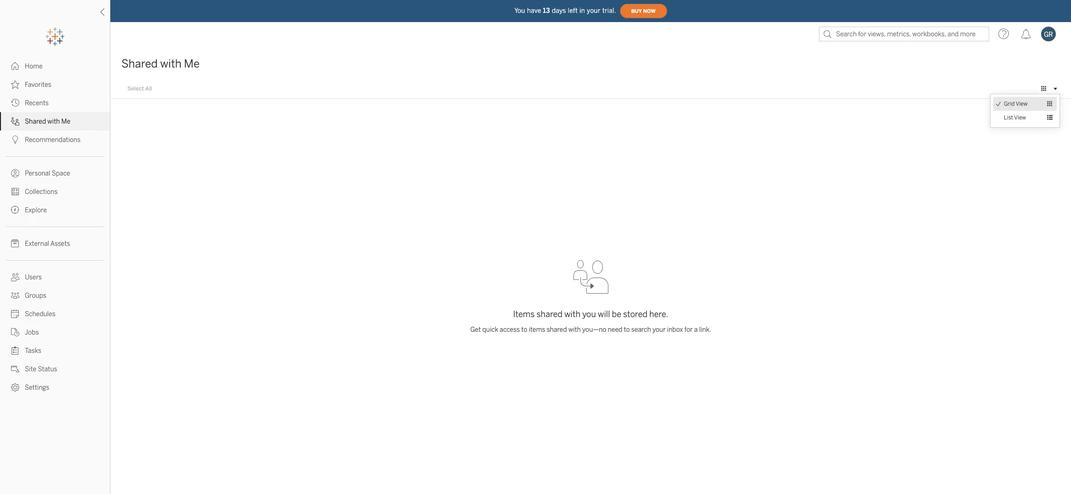 Task type: locate. For each thing, give the bounding box(es) containing it.
me
[[184, 57, 200, 70], [61, 118, 70, 126]]

get quick access to items shared with you—no need to search your inbox for a link.
[[470, 326, 711, 334]]

by text only_f5he34f image for favorites
[[11, 81, 19, 89]]

by text only_f5he34f image inside personal space link
[[11, 169, 19, 178]]

shared inside main navigation. press the up and down arrow keys to access links. element
[[25, 118, 46, 126]]

buy now
[[631, 8, 656, 14]]

1 horizontal spatial shared with me
[[121, 57, 200, 70]]

navigation panel element
[[0, 28, 110, 397]]

users
[[25, 274, 42, 282]]

by text only_f5he34f image
[[11, 81, 19, 89], [11, 99, 19, 107], [11, 117, 19, 126], [11, 136, 19, 144], [11, 188, 19, 196], [11, 273, 19, 282], [11, 292, 19, 300], [11, 328, 19, 337], [11, 365, 19, 374]]

your right in
[[587, 7, 601, 14]]

external
[[25, 240, 49, 248]]

by text only_f5he34f image for tasks
[[11, 347, 19, 355]]

1 horizontal spatial to
[[624, 326, 630, 334]]

schedules link
[[0, 305, 110, 323]]

tasks link
[[0, 342, 110, 360]]

by text only_f5he34f image inside jobs link
[[11, 328, 19, 337]]

shared with me up all
[[121, 57, 200, 70]]

external assets
[[25, 240, 70, 248]]

by text only_f5he34f image left personal
[[11, 169, 19, 178]]

favorites link
[[0, 75, 110, 94]]

1 vertical spatial your
[[653, 326, 666, 334]]

by text only_f5he34f image left recommendations
[[11, 136, 19, 144]]

6 by text only_f5he34f image from the top
[[11, 347, 19, 355]]

8 by text only_f5he34f image from the top
[[11, 328, 19, 337]]

3 by text only_f5he34f image from the top
[[11, 206, 19, 214]]

by text only_f5he34f image inside schedules link
[[11, 310, 19, 318]]

items shared with you will be stored here.
[[513, 310, 669, 320]]

9 by text only_f5he34f image from the top
[[11, 365, 19, 374]]

4 by text only_f5he34f image from the top
[[11, 136, 19, 144]]

buy
[[631, 8, 642, 14]]

access
[[500, 326, 520, 334]]

change view mode list box
[[991, 94, 1060, 127]]

by text only_f5he34f image left the collections
[[11, 188, 19, 196]]

recommendations link
[[0, 131, 110, 149]]

settings
[[25, 384, 49, 392]]

items
[[529, 326, 545, 334]]

0 vertical spatial shared with me
[[121, 57, 200, 70]]

by text only_f5he34f image for recents
[[11, 99, 19, 107]]

view
[[1016, 101, 1028, 107], [1015, 115, 1026, 121]]

0 horizontal spatial shared
[[25, 118, 46, 126]]

by text only_f5he34f image inside recommendations link
[[11, 136, 19, 144]]

shared with me up recommendations
[[25, 118, 70, 126]]

site
[[25, 366, 36, 374]]

4 by text only_f5he34f image from the top
[[11, 240, 19, 248]]

select all button
[[121, 83, 158, 94]]

view right grid
[[1016, 101, 1028, 107]]

0 vertical spatial view
[[1016, 101, 1028, 107]]

select all
[[127, 86, 152, 92]]

Search for views, metrics, workbooks, and more text field
[[819, 27, 990, 41]]

quick
[[482, 326, 498, 334]]

with
[[160, 57, 182, 70], [47, 118, 60, 126], [565, 310, 581, 320], [569, 326, 581, 334]]

by text only_f5he34f image inside the groups link
[[11, 292, 19, 300]]

by text only_f5he34f image left groups
[[11, 292, 19, 300]]

by text only_f5he34f image left "favorites"
[[11, 81, 19, 89]]

shared
[[537, 310, 563, 320], [547, 326, 567, 334]]

with inside shared with me link
[[47, 118, 60, 126]]

by text only_f5he34f image up recommendations link
[[11, 117, 19, 126]]

by text only_f5he34f image inside shared with me link
[[11, 117, 19, 126]]

shared with me
[[121, 57, 200, 70], [25, 118, 70, 126]]

1 horizontal spatial your
[[653, 326, 666, 334]]

by text only_f5he34f image for recommendations
[[11, 136, 19, 144]]

by text only_f5he34f image left explore
[[11, 206, 19, 214]]

3 by text only_f5he34f image from the top
[[11, 117, 19, 126]]

shared
[[121, 57, 158, 70], [25, 118, 46, 126]]

by text only_f5he34f image left settings
[[11, 384, 19, 392]]

7 by text only_f5he34f image from the top
[[11, 384, 19, 392]]

by text only_f5he34f image left the external
[[11, 240, 19, 248]]

view for grid view
[[1016, 101, 1028, 107]]

2 by text only_f5he34f image from the top
[[11, 99, 19, 107]]

by text only_f5he34f image left jobs
[[11, 328, 19, 337]]

home link
[[0, 57, 110, 75]]

groups
[[25, 292, 46, 300]]

your down the here.
[[653, 326, 666, 334]]

1 vertical spatial me
[[61, 118, 70, 126]]

5 by text only_f5he34f image from the top
[[11, 310, 19, 318]]

have
[[527, 7, 541, 14]]

shared with me link
[[0, 112, 110, 131]]

external assets link
[[0, 235, 110, 253]]

all
[[145, 86, 152, 92]]

space
[[52, 170, 70, 178]]

13
[[543, 7, 550, 14]]

in
[[580, 7, 585, 14]]

0 horizontal spatial to
[[521, 326, 527, 334]]

groups link
[[0, 287, 110, 305]]

1 horizontal spatial me
[[184, 57, 200, 70]]

shared up the select all button
[[121, 57, 158, 70]]

by text only_f5he34f image left site
[[11, 365, 19, 374]]

by text only_f5he34f image inside tasks link
[[11, 347, 19, 355]]

grid view
[[1004, 101, 1028, 107]]

search
[[632, 326, 651, 334]]

shared up items at the bottom
[[537, 310, 563, 320]]

shared down recents
[[25, 118, 46, 126]]

1 horizontal spatial shared
[[121, 57, 158, 70]]

by text only_f5he34f image inside settings 'link'
[[11, 384, 19, 392]]

tasks
[[25, 347, 41, 355]]

assets
[[50, 240, 70, 248]]

1 vertical spatial shared with me
[[25, 118, 70, 126]]

home
[[25, 63, 43, 70]]

by text only_f5he34f image inside "collections" link
[[11, 188, 19, 196]]

status
[[38, 366, 57, 374]]

to
[[521, 326, 527, 334], [624, 326, 630, 334]]

by text only_f5he34f image left home in the top left of the page
[[11, 62, 19, 70]]

7 by text only_f5he34f image from the top
[[11, 292, 19, 300]]

6 by text only_f5he34f image from the top
[[11, 273, 19, 282]]

view right list
[[1015, 115, 1026, 121]]

by text only_f5he34f image for site status
[[11, 365, 19, 374]]

shared with me inside main navigation. press the up and down arrow keys to access links. element
[[25, 118, 70, 126]]

be
[[612, 310, 622, 320]]

0 horizontal spatial your
[[587, 7, 601, 14]]

by text only_f5he34f image inside external assets "link"
[[11, 240, 19, 248]]

by text only_f5he34f image inside explore link
[[11, 206, 19, 214]]

explore
[[25, 207, 47, 214]]

0 horizontal spatial me
[[61, 118, 70, 126]]

by text only_f5he34f image left tasks
[[11, 347, 19, 355]]

1 by text only_f5he34f image from the top
[[11, 81, 19, 89]]

by text only_f5he34f image inside favorites link
[[11, 81, 19, 89]]

by text only_f5he34f image left recents
[[11, 99, 19, 107]]

to left items at the bottom
[[521, 326, 527, 334]]

to right need
[[624, 326, 630, 334]]

by text only_f5he34f image left users
[[11, 273, 19, 282]]

by text only_f5he34f image left schedules at the left bottom
[[11, 310, 19, 318]]

by text only_f5he34f image inside recents "link"
[[11, 99, 19, 107]]

2 by text only_f5he34f image from the top
[[11, 169, 19, 178]]

1 vertical spatial shared
[[25, 118, 46, 126]]

0 horizontal spatial shared with me
[[25, 118, 70, 126]]

0 vertical spatial shared
[[121, 57, 158, 70]]

0 vertical spatial me
[[184, 57, 200, 70]]

settings link
[[0, 379, 110, 397]]

by text only_f5he34f image inside "home" link
[[11, 62, 19, 70]]

buy now button
[[620, 4, 667, 18]]

by text only_f5he34f image
[[11, 62, 19, 70], [11, 169, 19, 178], [11, 206, 19, 214], [11, 240, 19, 248], [11, 310, 19, 318], [11, 347, 19, 355], [11, 384, 19, 392]]

favorites
[[25, 81, 51, 89]]

shared right items at the bottom
[[547, 326, 567, 334]]

by text only_f5he34f image inside users link
[[11, 273, 19, 282]]

by text only_f5he34f image inside site status link
[[11, 365, 19, 374]]

5 by text only_f5he34f image from the top
[[11, 188, 19, 196]]

you
[[582, 310, 596, 320]]

your
[[587, 7, 601, 14], [653, 326, 666, 334]]

1 vertical spatial view
[[1015, 115, 1026, 121]]

1 by text only_f5he34f image from the top
[[11, 62, 19, 70]]



Task type: vqa. For each thing, say whether or not it's contained in the screenshot.
by text only_f5he34f icon within the Settings 'link'
no



Task type: describe. For each thing, give the bounding box(es) containing it.
by text only_f5he34f image for personal space
[[11, 169, 19, 178]]

me inside shared with me link
[[61, 118, 70, 126]]

site status link
[[0, 360, 110, 379]]

here.
[[650, 310, 669, 320]]

need
[[608, 326, 623, 334]]

collections
[[25, 188, 58, 196]]

personal space link
[[0, 164, 110, 183]]

0 vertical spatial your
[[587, 7, 601, 14]]

by text only_f5he34f image for external assets
[[11, 240, 19, 248]]

list
[[1004, 115, 1013, 121]]

by text only_f5he34f image for home
[[11, 62, 19, 70]]

recents
[[25, 99, 49, 107]]

days
[[552, 7, 566, 14]]

users link
[[0, 268, 110, 287]]

1 to from the left
[[521, 326, 527, 334]]

inbox
[[667, 326, 683, 334]]

by text only_f5he34f image for schedules
[[11, 310, 19, 318]]

2 to from the left
[[624, 326, 630, 334]]

0 vertical spatial shared
[[537, 310, 563, 320]]

will
[[598, 310, 610, 320]]

by text only_f5he34f image for collections
[[11, 188, 19, 196]]

trial.
[[602, 7, 616, 14]]

recents link
[[0, 94, 110, 112]]

main navigation. press the up and down arrow keys to access links. element
[[0, 57, 110, 397]]

get
[[470, 326, 481, 334]]

list view
[[1004, 115, 1026, 121]]

grid
[[1004, 101, 1015, 107]]

schedules
[[25, 311, 55, 318]]

a
[[694, 326, 698, 334]]

stored
[[623, 310, 648, 320]]

site status
[[25, 366, 57, 374]]

by text only_f5he34f image for shared with me
[[11, 117, 19, 126]]

now
[[643, 8, 656, 14]]

by text only_f5he34f image for settings
[[11, 384, 19, 392]]

personal space
[[25, 170, 70, 178]]

recommendations
[[25, 136, 81, 144]]

link.
[[699, 326, 711, 334]]

you—no
[[582, 326, 607, 334]]

you
[[514, 7, 525, 14]]

you have 13 days left in your trial.
[[514, 7, 616, 14]]

for
[[685, 326, 693, 334]]

personal
[[25, 170, 50, 178]]

items
[[513, 310, 535, 320]]

by text only_f5he34f image for explore
[[11, 206, 19, 214]]

explore link
[[0, 201, 110, 219]]

by text only_f5he34f image for jobs
[[11, 328, 19, 337]]

grid view image
[[1040, 85, 1048, 93]]

collections link
[[0, 183, 110, 201]]

select
[[127, 86, 144, 92]]

jobs link
[[0, 323, 110, 342]]

view for list view
[[1015, 115, 1026, 121]]

jobs
[[25, 329, 39, 337]]

by text only_f5he34f image for users
[[11, 273, 19, 282]]

1 vertical spatial shared
[[547, 326, 567, 334]]

by text only_f5he34f image for groups
[[11, 292, 19, 300]]

left
[[568, 7, 578, 14]]



